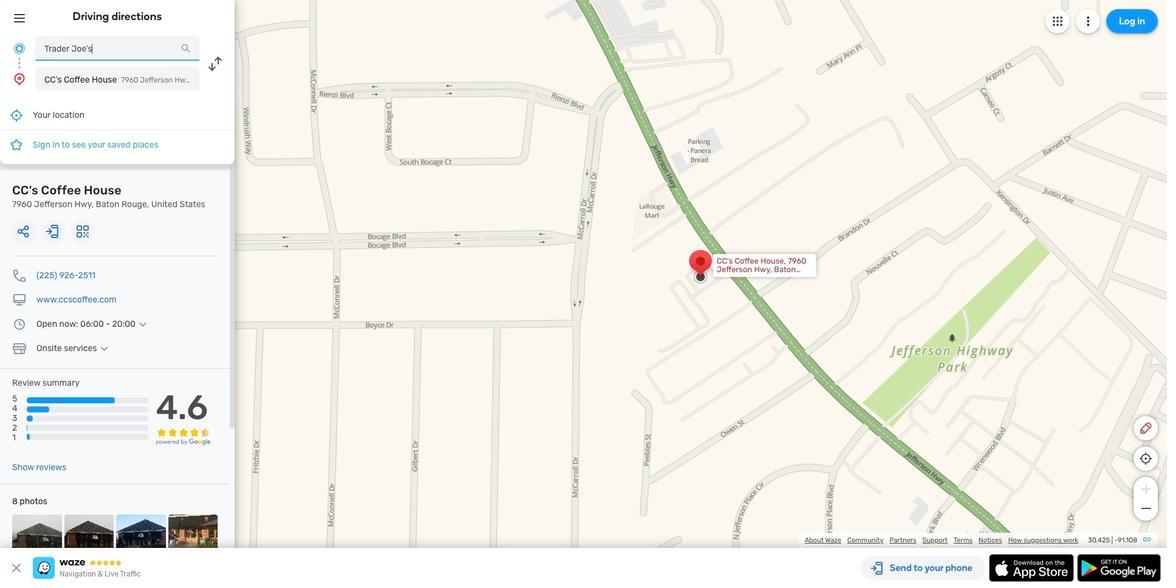 Task type: describe. For each thing, give the bounding box(es) containing it.
computer image
[[12, 261, 27, 275]]

1 horizontal spatial x image
[[181, 43, 193, 55]]

call image
[[12, 237, 27, 251]]

store image
[[12, 309, 27, 324]]

Choose starting point text field
[[35, 36, 199, 61]]

link image
[[1142, 535, 1152, 545]]

image 1 of cc's coffee house, baton rouge image
[[12, 483, 62, 532]]

current location image
[[12, 41, 27, 56]]

image 7 of cc's coffee house, baton rouge image
[[116, 535, 166, 584]]

zoom out image
[[1139, 502, 1154, 516]]

zoom in image
[[1139, 482, 1154, 497]]

image 5 of cc's coffee house, baton rouge image
[[12, 535, 62, 584]]

image 6 of cc's coffee house, baton rouge image
[[64, 535, 114, 584]]



Task type: vqa. For each thing, say whether or not it's contained in the screenshot.
17 Link on the bottom left
no



Task type: locate. For each thing, give the bounding box(es) containing it.
image 2 of cc's coffee house, baton rouge image
[[64, 483, 114, 532]]

pencil image
[[1139, 421, 1153, 436]]

chevron down image
[[97, 312, 112, 322]]

1 vertical spatial x image
[[9, 561, 24, 576]]

0 vertical spatial x image
[[181, 43, 193, 55]]

0 vertical spatial clock image
[[9, 108, 24, 122]]

location image
[[12, 72, 27, 86]]

image 4 of cc's coffee house, baton rouge image
[[168, 483, 218, 532]]

image 8 of cc's coffee house, baton rouge image
[[168, 535, 218, 584]]

0 horizontal spatial x image
[[9, 561, 24, 576]]

clock image
[[9, 108, 24, 122], [12, 285, 27, 300]]

image 3 of cc's coffee house, baton rouge image
[[116, 483, 166, 532]]

clock image down computer icon
[[12, 285, 27, 300]]

clock image down location icon
[[9, 108, 24, 122]]

x image
[[181, 43, 193, 55], [9, 561, 24, 576]]

1 vertical spatial clock image
[[12, 285, 27, 300]]



